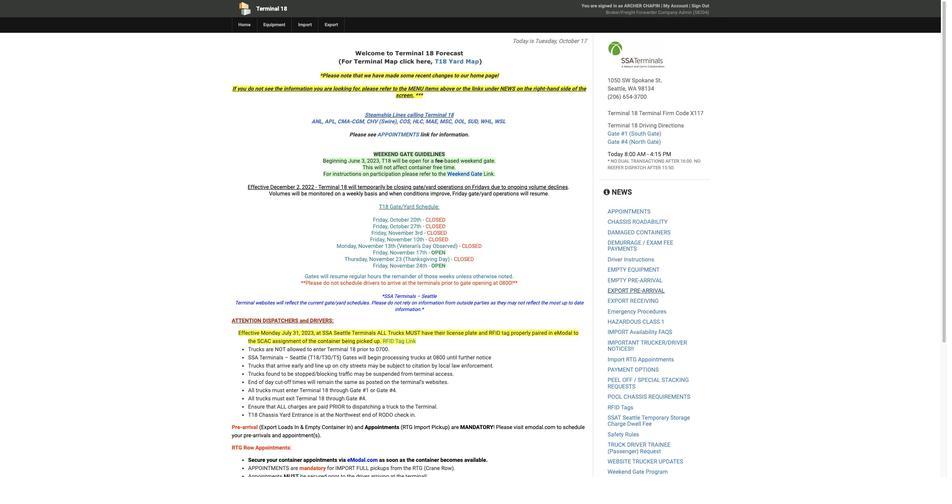 Task type: locate. For each thing, give the bounding box(es) containing it.
container down open
[[409, 164, 432, 171]]

after down transactions
[[647, 165, 661, 171]]

that
[[353, 73, 362, 79], [266, 363, 275, 369], [266, 404, 276, 410]]

0 vertical spatial is
[[529, 38, 534, 44]]

2 reflect from the left
[[526, 300, 540, 306]]

my
[[664, 3, 670, 9]]

0 vertical spatial your
[[232, 432, 242, 439]]

loads
[[278, 424, 293, 430]]

are inside you are signed in as archer chapin | my account | sign out broker/freight forwarder company admin (58204)
[[591, 3, 597, 9]]

empty down driver at the bottom right of the page
[[608, 266, 627, 273]]

improve,
[[430, 191, 451, 197]]

1 horizontal spatial #1
[[621, 130, 628, 137]]

be inside weekend gate guidelines beginning june 3, 2023, t18 will be open for a fee -based weekend gate. this will not affect container free time.
[[402, 158, 408, 164]]

are down the *please
[[324, 86, 332, 92]]

effective inside effective december 2, 2022 - terminal 18 will temporarily be closing gate/yard operations on fridays due to ongoing volume declines . volumes will be monitored on a weekly basis and when conditions improve, friday gate/yard operations will resume.
[[248, 184, 269, 190]]

cut-
[[275, 379, 284, 385]]

2 vertical spatial rfid
[[608, 404, 620, 411]]

seattle inside appointments chassis roadability damaged containers demurrage / exam fee payments driver instructions empty equipment empty pre-arrival export pre-arrival export receiving emergency procedures hazardous class 1 import availability faqs important trucker/driver notices!! import rtg appointments payment options peel off / special stacking requests pool chassis requirements rfid tags ssat seattle temporary storage charge dwell fee safety rules truck driver trainee (passenger) request website trucker updates weekend gate program
[[623, 414, 640, 421]]

2 horizontal spatial for
[[431, 132, 438, 138]]

rfid inside effective monday july 31, 2023, at ssa seattle terminals all trucks must have their license plate and rfid tag properly paired in emodal to the scac assignment of the container being picked up.
[[489, 330, 500, 336]]

0 vertical spatial –
[[417, 293, 420, 299]]

0 vertical spatial weekend
[[447, 171, 470, 177]]

2 horizontal spatial terminals
[[394, 293, 416, 299]]

0 vertical spatial refer
[[379, 86, 391, 92]]

1 vertical spatial gate)
[[647, 139, 661, 145]]

link
[[420, 132, 429, 138]]

1 vertical spatial in
[[549, 330, 553, 336]]

not
[[275, 346, 286, 352]]

yard down forecast
[[449, 58, 464, 65]]

1 horizontal spatial up
[[562, 300, 567, 306]]

16:00.
[[680, 159, 693, 164]]

– inside *ssa terminals – seattle terminal websites will reflect the current gate/yard schedules. please do not rely on information from outside parties as they may not reflect the most up to date information.*
[[417, 293, 420, 299]]

weekend inside appointments chassis roadability damaged containers demurrage / exam fee payments driver instructions empty equipment empty pre-arrival export pre-arrival export receiving emergency procedures hazardous class 1 import availability faqs important trucker/driver notices!! import rtg appointments payment options peel off / special stacking requests pool chassis requirements rfid tags ssat seattle temporary storage charge dwell fee safety rules truck driver trainee (passenger) request website trucker updates weekend gate program
[[608, 469, 631, 475]]

1 vertical spatial trucks
[[256, 387, 271, 393]]

31,
[[293, 330, 300, 336]]

1 horizontal spatial have
[[422, 330, 433, 336]]

0 vertical spatial for
[[431, 132, 438, 138]]

operations up friday
[[438, 184, 463, 190]]

instructions
[[333, 171, 361, 177]]

of left day
[[259, 379, 264, 385]]

0 vertical spatial see
[[264, 86, 273, 92]]

emodal.com
[[524, 424, 555, 430]]

1 horizontal spatial import
[[414, 424, 430, 430]]

1 horizontal spatial your
[[267, 457, 278, 463]]

a left weekly
[[342, 191, 345, 197]]

1 map from the left
[[385, 58, 398, 65]]

0 horizontal spatial arrive
[[277, 363, 290, 369]]

**please
[[301, 280, 322, 286]]

appointments chassis roadability damaged containers demurrage / exam fee payments driver instructions empty equipment empty pre-arrival export pre-arrival export receiving emergency procedures hazardous class 1 import availability faqs important trucker/driver notices!! import rtg appointments payment options peel off / special stacking requests pool chassis requirements rfid tags ssat seattle temporary storage charge dwell fee safety rules truck driver trainee (passenger) request website trucker updates weekend gate program
[[608, 208, 690, 475]]

seattle inside effective monday july 31, 2023, at ssa seattle terminals all trucks must have their license plate and rfid tag properly paired in emodal to the scac assignment of the container being picked up.
[[334, 330, 351, 336]]

2 open from the top
[[431, 263, 446, 269]]

0 vertical spatial ssa
[[322, 330, 332, 336]]

0 horizontal spatial appointments link
[[377, 132, 419, 138]]

1 vertical spatial do
[[323, 280, 330, 286]]

and right plate
[[479, 330, 488, 336]]

gate) up the 4:15
[[647, 139, 661, 145]]

chapin
[[643, 3, 660, 9]]

may down streets
[[354, 371, 364, 377]]

*ssa
[[382, 293, 393, 299]]

and down "(export"
[[272, 432, 281, 439]]

for down the guidelines
[[423, 158, 429, 164]]

pre-
[[244, 432, 253, 439]]

chassis up damaged
[[608, 219, 631, 225]]

notices!!
[[608, 346, 634, 352]]

if
[[232, 86, 236, 92]]

0 horizontal spatial your
[[232, 432, 242, 439]]

not
[[255, 86, 263, 92], [384, 164, 392, 171], [331, 280, 339, 286], [394, 300, 401, 306], [518, 300, 525, 306]]

fridays
[[472, 184, 490, 190]]

trucks
[[388, 330, 404, 336], [248, 346, 265, 352], [248, 363, 265, 369], [248, 371, 265, 377]]

appointments inside appointments chassis roadability damaged containers demurrage / exam fee payments driver instructions empty equipment empty pre-arrival export pre-arrival export receiving emergency procedures hazardous class 1 import availability faqs important trucker/driver notices!! import rtg appointments payment options peel off / special stacking requests pool chassis requirements rfid tags ssat seattle temporary storage charge dwell fee safety rules truck driver trainee (passenger) request website trucker updates weekend gate program
[[608, 208, 651, 215]]

in.
[[410, 412, 416, 418]]

off
[[622, 377, 633, 383]]

#4
[[621, 139, 628, 145]]

1 horizontal spatial prior
[[442, 280, 453, 286]]

#4. up truck
[[389, 387, 397, 393]]

information.
[[439, 132, 469, 138]]

on right news
[[517, 86, 523, 92]]

no right 16:00.
[[694, 159, 701, 164]]

gate #4 (north gate) link
[[608, 139, 661, 145]]

news
[[610, 188, 632, 196]]

volume
[[529, 184, 546, 190]]

1 vertical spatial yard
[[280, 412, 291, 418]]

- down the day
[[429, 250, 430, 256]]

0 horizontal spatial today
[[513, 38, 528, 44]]

terminal up #4 on the top of the page
[[608, 122, 630, 129]]

rfid up "0700."
[[383, 338, 394, 344]]

(veteran's
[[397, 243, 421, 249]]

1 horizontal spatial today
[[608, 151, 623, 157]]

effective
[[248, 184, 269, 190], [238, 330, 260, 336]]

0 horizontal spatial a
[[342, 191, 345, 197]]

menu
[[408, 86, 423, 92]]

on right monitored
[[335, 191, 341, 197]]

- right 27th at top
[[423, 223, 424, 230]]

t18 down the weekend
[[382, 158, 391, 164]]

ssat
[[608, 414, 621, 421]]

0 horizontal spatial rtg
[[232, 445, 242, 451]]

suspended
[[373, 371, 400, 377]]

we
[[364, 73, 371, 79]]

rtg up payment options "link" on the bottom right of page
[[626, 356, 637, 363]]

1 horizontal spatial /
[[643, 239, 645, 246]]

/ right off
[[634, 377, 636, 383]]

am
[[637, 151, 646, 157]]

of
[[572, 86, 577, 92], [418, 273, 423, 280], [302, 338, 307, 344], [259, 379, 264, 385], [372, 412, 377, 418]]

will up streets
[[358, 355, 366, 361]]

entrance
[[292, 412, 313, 418]]

1 horizontal spatial arrive
[[387, 280, 401, 286]]

1 vertical spatial for
[[423, 158, 429, 164]]

anl,
[[312, 118, 323, 125]]

driving
[[639, 122, 657, 129]]

appointments
[[377, 132, 419, 138], [608, 208, 651, 215], [248, 465, 289, 471]]

appointments link up chassis roadability link
[[608, 208, 651, 215]]

2 no from the left
[[694, 159, 701, 164]]

1 horizontal spatial map
[[466, 58, 479, 65]]

noted.
[[498, 273, 514, 280]]

chv
[[367, 118, 378, 125]]

today for today                                                                                                                                                                                                                                                                                                                                                                                                                                                                                                                                                                                                                                                                                                           8:00 am - 4:15 pm * no dual transactions after 16:00.  no reefer dispatch after 15:50.
[[608, 151, 623, 157]]

to inside to schedule your pre-arrivals and appointment(s).
[[557, 424, 562, 430]]

&
[[300, 424, 304, 430]]

1 vertical spatial import
[[608, 356, 625, 363]]

becomes
[[441, 457, 463, 463]]

to right "welcome" in the left top of the page
[[387, 50, 393, 57]]

0 vertical spatial all
[[377, 330, 387, 336]]

0 vertical spatial effective
[[248, 184, 269, 190]]

from inside trucks are not allowed to enter terminal 18 prior to 0700. ssa terminals – seattle (t18/t30/t5) gates will begin processing trucks at 0800 until further notice trucks that arrive early and line up on city streets may be subject to citation by local law enforcement. trucks found to be stopped/blocking traffic may be suspended from terminal access. end of day cut-off times will remain the same as posted on the terminal's websites. all trucks must enter terminal 18 through gate #1 or gate #4. all trucks must exit terminal 18 through gate #4. ensure that all charges are paid prior to dispatching a truck to the terminal. t18 chassis yard entrance is at the northwest end of rodo check in.
[[401, 371, 413, 377]]

18 up here,
[[426, 50, 434, 57]]

1 vertical spatial #4.
[[359, 396, 367, 402]]

properly
[[511, 330, 531, 336]]

july
[[282, 330, 292, 336]]

today up *
[[608, 151, 623, 157]]

from inside *ssa terminals – seattle terminal websites will reflect the current gate/yard schedules. please do not rely on information from outside parties as they may not reflect the most up to date information.*
[[445, 300, 455, 306]]

0 horizontal spatial information
[[284, 86, 312, 92]]

to schedule your pre-arrivals and appointment(s).
[[232, 424, 585, 439]]

0 horizontal spatial see
[[264, 86, 273, 92]]

please down the *ssa
[[371, 300, 386, 306]]

empty
[[305, 424, 320, 430]]

information.*
[[395, 307, 424, 312]]

0 horizontal spatial is
[[315, 412, 319, 418]]

0 vertical spatial in
[[613, 3, 617, 9]]

ssa inside effective monday july 31, 2023, at ssa seattle terminals all trucks must have their license plate and rfid tag properly paired in emodal to the scac assignment of the container being picked up.
[[322, 330, 332, 336]]

and inside effective monday july 31, 2023, at ssa seattle terminals all trucks must have their license plate and rfid tag properly paired in emodal to the scac assignment of the container being picked up.
[[479, 330, 488, 336]]

0 vertical spatial may
[[507, 300, 516, 306]]

arrive inside trucks are not allowed to enter terminal 18 prior to 0700. ssa terminals – seattle (t18/t30/t5) gates will begin processing trucks at 0800 until further notice trucks that arrive early and line up on city streets may be subject to citation by local law enforcement. trucks found to be stopped/blocking traffic may be suspended from terminal access. end of day cut-off times will remain the same as posted on the terminal's websites. all trucks must enter terminal 18 through gate #1 or gate #4. all trucks must exit terminal 18 through gate #4. ensure that all charges are paid prior to dispatching a truck to the terminal. t18 chassis yard entrance is at the northwest end of rodo check in.
[[277, 363, 290, 369]]

do
[[248, 86, 254, 92], [323, 280, 330, 286], [387, 300, 393, 306]]

as left they
[[490, 300, 496, 306]]

container inside effective monday july 31, 2023, at ssa seattle terminals all trucks must have their license plate and rfid tag properly paired in emodal to the scac assignment of the container being picked up.
[[318, 338, 341, 344]]

your down pre-
[[232, 432, 242, 439]]

reflect left most
[[526, 300, 540, 306]]

1 vertical spatial empty
[[608, 277, 627, 283]]

0 vertical spatial enter
[[313, 346, 326, 352]]

x117
[[690, 110, 704, 116]]

your inside secure your container appointments via emodal.com as soon as the container becomes available. appointments are mandatory for import full pickups from the rtg (crane row).
[[267, 457, 278, 463]]

october left 27th at top
[[390, 223, 409, 230]]

gate/yard right current
[[324, 300, 345, 306]]

0 vertical spatial yard
[[449, 58, 464, 65]]

0 horizontal spatial up
[[325, 363, 331, 369]]

import inside appointments chassis roadability damaged containers demurrage / exam fee payments driver instructions empty equipment empty pre-arrival export pre-arrival export receiving emergency procedures hazardous class 1 import availability faqs important trucker/driver notices!! import rtg appointments payment options peel off / special stacking requests pool chassis requirements rfid tags ssat seattle temporary storage charge dwell fee safety rules truck driver trainee (passenger) request website trucker updates weekend gate program
[[608, 329, 629, 335]]

1 vertical spatial is
[[315, 412, 319, 418]]

to right emodal
[[574, 330, 579, 336]]

to left date
[[568, 300, 573, 306]]

all inside effective monday july 31, 2023, at ssa seattle terminals all trucks must have their license plate and rfid tag properly paired in emodal to the scac assignment of the container being picked up.
[[377, 330, 387, 336]]

2 vertical spatial that
[[266, 404, 276, 410]]

thursday,
[[345, 256, 368, 262]]

no right *
[[611, 159, 617, 164]]

appointments link
[[377, 132, 419, 138], [608, 208, 651, 215]]

notice
[[476, 355, 491, 361]]

terminal inside effective december 2, 2022 - terminal 18 will temporarily be closing gate/yard operations on fridays due to ongoing volume declines . volumes will be monitored on a weekly basis and when conditions improve, friday gate/yard operations will resume.
[[318, 184, 340, 190]]

1 horizontal spatial please
[[371, 300, 386, 306]]

to down hours
[[381, 280, 386, 286]]

to inside if you do not see the information you are looking for, please refer to the menu items above or the links under news on the right-hand side of the screen.
[[393, 86, 397, 92]]

- right am
[[647, 151, 649, 157]]

please inside *ssa terminals – seattle terminal websites will reflect the current gate/yard schedules. please do not rely on information from outside parties as they may not reflect the most up to date information.*
[[371, 300, 386, 306]]

0 vertical spatial have
[[372, 73, 384, 79]]

information down terminals
[[418, 300, 444, 306]]

stopped/blocking
[[295, 371, 337, 377]]

pool
[[608, 394, 622, 400]]

requests
[[608, 383, 636, 390]]

1 vertical spatial import
[[335, 465, 355, 471]]

container inside weekend gate guidelines beginning june 3, 2023, t18 will be open for a fee -based weekend gate. this will not affect container free time.
[[409, 164, 432, 171]]

gates
[[305, 273, 319, 280], [343, 355, 357, 361]]

and inside trucks are not allowed to enter terminal 18 prior to 0700. ssa terminals – seattle (t18/t30/t5) gates will begin processing trucks at 0800 until further notice trucks that arrive early and line up on city streets may be subject to citation by local law enforcement. trucks found to be stopped/blocking traffic may be suspended from terminal access. end of day cut-off times will remain the same as posted on the terminal's websites. all trucks must enter terminal 18 through gate #1 or gate #4. all trucks must exit terminal 18 through gate #4. ensure that all charges are paid prior to dispatching a truck to the terminal. t18 chassis yard entrance is at the northwest end of rodo check in.
[[305, 363, 314, 369]]

gates up **please on the bottom left
[[305, 273, 319, 280]]

18 inside steamship lines calling terminal 18 anl, apl, cma-cgm, chv (swire), cos, hlc, mae, msc, ool, sud, whl, wsl
[[448, 112, 454, 118]]

are left the mandatory
[[290, 465, 298, 471]]

are inside if you do not see the information you are looking for, please refer to the menu items above or the links under news on the right-hand side of the screen.
[[324, 86, 332, 92]]

t18 down forecast
[[435, 58, 447, 65]]

0 vertical spatial #1
[[621, 130, 628, 137]]

1 empty from the top
[[608, 266, 627, 273]]

as up broker/freight
[[618, 3, 623, 9]]

0 vertical spatial please
[[362, 86, 378, 92]]

– inside trucks are not allowed to enter terminal 18 prior to 0700. ssa terminals – seattle (t18/t30/t5) gates will begin processing trucks at 0800 until further notice trucks that arrive early and line up on city streets may be subject to citation by local law enforcement. trucks found to be stopped/blocking traffic may be suspended from terminal access. end of day cut-off times will remain the same as posted on the terminal's websites. all trucks must enter terminal 18 through gate #1 or gate #4. all trucks must exit terminal 18 through gate #4. ensure that all charges are paid prior to dispatching a truck to the terminal. t18 chassis yard entrance is at the northwest end of rodo check in.
[[285, 355, 288, 361]]

2 horizontal spatial a
[[431, 158, 434, 164]]

must
[[406, 330, 420, 336]]

terminal up attention
[[235, 300, 254, 306]]

are inside secure your container appointments via emodal.com as soon as the container becomes available. appointments are mandatory for import full pickups from the rtg (crane row).
[[290, 465, 298, 471]]

1 vertical spatial /
[[634, 377, 636, 383]]

import inside secure your container appointments via emodal.com as soon as the container becomes available. appointments are mandatory for import full pickups from the rtg (crane row).
[[335, 465, 355, 471]]

those
[[424, 273, 438, 280]]

steamship lines calling terminal 18 anl, apl, cma-cgm, chv (swire), cos, hlc, mae, msc, ool, sud, whl, wsl
[[312, 112, 506, 125]]

msc,
[[440, 118, 453, 125]]

#1 inside terminal 18 driving directions gate #1 (south gate) gate #4 (north gate)
[[621, 130, 628, 137]]

rfid inside appointments chassis roadability damaged containers demurrage / exam fee payments driver instructions empty equipment empty pre-arrival export pre-arrival export receiving emergency procedures hazardous class 1 import availability faqs important trucker/driver notices!! import rtg appointments payment options peel off / special stacking requests pool chassis requirements rfid tags ssat seattle temporary storage charge dwell fee safety rules truck driver trainee (passenger) request website trucker updates weekend gate program
[[608, 404, 620, 411]]

0 vertical spatial import
[[298, 22, 312, 27]]

gates will resume regular hours the remainder of those weeks unless otherwise noted.
[[305, 273, 514, 280]]

emodal
[[554, 330, 572, 336]]

1 vertical spatial weekend
[[608, 469, 631, 475]]

may right they
[[507, 300, 516, 306]]

1 vertical spatial information
[[418, 300, 444, 306]]

pre- down "empty pre-arrival" link on the right of the page
[[630, 287, 642, 294]]

2023, inside weekend gate guidelines beginning june 3, 2023, t18 will be open for a fee -based weekend gate. this will not affect container free time.
[[367, 158, 380, 164]]

to right emodal.com link
[[557, 424, 562, 430]]

open up day)
[[431, 250, 446, 256]]

1 horizontal spatial in
[[613, 3, 617, 9]]

98134
[[638, 85, 654, 92]]

4:15
[[650, 151, 661, 157]]

be down gate at the top of the page
[[402, 158, 408, 164]]

effective left december
[[248, 184, 269, 190]]

18 up gate #1 (south gate) 'link'
[[631, 122, 638, 129]]

not right if
[[255, 86, 263, 92]]

1 vertical spatial today
[[608, 151, 623, 157]]

equipment link
[[257, 17, 292, 33]]

23
[[396, 256, 402, 262]]

do inside if you do not see the information you are looking for, please refer to the menu items above or the links under news on the right-hand side of the screen.
[[248, 86, 254, 92]]

drivers
[[363, 280, 380, 286]]

2 horizontal spatial do
[[387, 300, 393, 306]]

0 horizontal spatial in
[[549, 330, 553, 336]]

page!
[[485, 73, 499, 79]]

calling
[[407, 112, 423, 118]]

1 horizontal spatial reflect
[[526, 300, 540, 306]]

in
[[613, 3, 617, 9], [549, 330, 553, 336]]

forwarder
[[636, 10, 657, 15]]

arrival up receiving
[[642, 287, 665, 294]]

2023, up this
[[367, 158, 380, 164]]

0 vertical spatial appointments
[[638, 356, 674, 363]]

may inside *ssa terminals – seattle terminal websites will reflect the current gate/yard schedules. please do not rely on information from outside parties as they may not reflect the most up to date information.*
[[507, 300, 516, 306]]

terminals up "rely"
[[394, 293, 416, 299]]

export
[[325, 22, 338, 27]]

2 map from the left
[[466, 58, 479, 65]]

1 vertical spatial terminals
[[352, 330, 376, 336]]

from inside secure your container appointments via emodal.com as soon as the container becomes available. appointments are mandatory for import full pickups from the rtg (crane row).
[[391, 465, 402, 471]]

refer inside if you do not see the information you are looking for, please refer to the menu items above or the links under news on the right-hand side of the screen.
[[379, 86, 391, 92]]

on right "rely"
[[411, 300, 417, 306]]

– up information.*
[[417, 293, 420, 299]]

their
[[435, 330, 445, 336]]

1 vertical spatial arrival
[[642, 287, 665, 294]]

1 vertical spatial schedule
[[563, 424, 585, 430]]

0 horizontal spatial |
[[661, 3, 662, 9]]

payment
[[608, 366, 634, 373]]

0 horizontal spatial for
[[327, 465, 334, 471]]

of inside effective monday july 31, 2023, at ssa seattle terminals all trucks must have their license plate and rfid tag properly paired in emodal to the scac assignment of the container being picked up.
[[302, 338, 307, 344]]

that up found
[[266, 363, 275, 369]]

1 vertical spatial effective
[[238, 330, 260, 336]]

and inside effective december 2, 2022 - terminal 18 will temporarily be closing gate/yard operations on fridays due to ongoing volume declines . volumes will be monitored on a weekly basis and when conditions improve, friday gate/yard operations will resume.
[[379, 191, 388, 197]]

2 vertical spatial please
[[496, 424, 512, 430]]

are down scac
[[266, 346, 274, 352]]

gate #1 (south gate) link
[[608, 130, 661, 137]]

1 horizontal spatial may
[[368, 363, 378, 369]]

for right 'link'
[[431, 132, 438, 138]]

see inside if you do not see the information you are looking for, please refer to the menu items above or the links under news on the right-hand side of the screen.
[[264, 86, 273, 92]]

27th
[[410, 223, 421, 230]]

are right pickup)
[[451, 424, 459, 430]]

2 horizontal spatial import
[[608, 356, 625, 363]]

ssa inside trucks are not allowed to enter terminal 18 prior to 0700. ssa terminals – seattle (t18/t30/t5) gates will begin processing trucks at 0800 until further notice trucks that arrive early and line up on city streets may be subject to citation by local law enforcement. trucks found to be stopped/blocking traffic may be suspended from terminal access. end of day cut-off times will remain the same as posted on the terminal's websites. all trucks must enter terminal 18 through gate #1 or gate #4. all trucks must exit terminal 18 through gate #4. ensure that all charges are paid prior to dispatching a truck to the terminal. t18 chassis yard entrance is at the northwest end of rodo check in.
[[248, 355, 258, 361]]

1 horizontal spatial |
[[689, 3, 690, 9]]

1 vertical spatial #1
[[363, 387, 369, 393]]

0 vertical spatial 2023,
[[367, 158, 380, 164]]

1 vertical spatial gates
[[343, 355, 357, 361]]

a inside effective december 2, 2022 - terminal 18 will temporarily be closing gate/yard operations on fridays due to ongoing volume declines . volumes will be monitored on a weekly basis and when conditions improve, friday gate/yard operations will resume.
[[342, 191, 345, 197]]

archer
[[624, 3, 642, 9]]

opening
[[472, 280, 492, 286]]

november down 23
[[390, 263, 415, 269]]

0 vertical spatial information
[[284, 86, 312, 92]]

of inside if you do not see the information you are looking for, please refer to the menu items above or the links under news on the right-hand side of the screen.
[[572, 86, 577, 92]]

off
[[284, 379, 291, 385]]

1 | from the left
[[661, 3, 662, 9]]

for down appointments
[[327, 465, 334, 471]]

0 horizontal spatial import
[[298, 22, 312, 27]]

2 must from the top
[[272, 396, 285, 402]]

please inside if you do not see the information you are looking for, please refer to the menu items above or the links under news on the right-hand side of the screen.
[[362, 86, 378, 92]]

arrive down remainder
[[387, 280, 401, 286]]

pre-
[[232, 424, 242, 430]]

appointments down 'cos,'
[[377, 132, 419, 138]]

or inside trucks are not allowed to enter terminal 18 prior to 0700. ssa terminals – seattle (t18/t30/t5) gates will begin processing trucks at 0800 until further notice trucks that arrive early and line up on city streets may be subject to citation by local law enforcement. trucks found to be stopped/blocking traffic may be suspended from terminal access. end of day cut-off times will remain the same as posted on the terminal's websites. all trucks must enter terminal 18 through gate #1 or gate #4. all trucks must exit terminal 18 through gate #4. ensure that all charges are paid prior to dispatching a truck to the terminal. t18 chassis yard entrance is at the northwest end of rodo check in.
[[370, 387, 375, 393]]

updates
[[659, 458, 683, 465]]

date
[[574, 300, 584, 306]]

| left my
[[661, 3, 662, 9]]

1 vertical spatial up
[[325, 363, 331, 369]]

0 horizontal spatial #1
[[363, 387, 369, 393]]

0 horizontal spatial all
[[277, 404, 287, 410]]

effective inside effective monday july 31, 2023, at ssa seattle terminals all trucks must have their license plate and rfid tag properly paired in emodal to the scac assignment of the container being picked up.
[[238, 330, 260, 336]]

today inside today                                                                                                                                                                                                                                                                                                                                                                                                                                                                                                                                                                                                                                                                                                           8:00 am - 4:15 pm * no dual transactions after 16:00.  no reefer dispatch after 15:50.
[[608, 151, 623, 157]]

1 horizontal spatial all
[[377, 330, 387, 336]]

weekend
[[374, 151, 398, 157]]

after up 15:50.
[[666, 159, 679, 164]]

seattle inside *ssa terminals – seattle terminal websites will reflect the current gate/yard schedules. please do not rely on information from outside parties as they may not reflect the most up to date information.*
[[421, 293, 437, 299]]

please down cgm,
[[349, 132, 366, 138]]

up right most
[[562, 300, 567, 306]]

terminal 18 image
[[608, 41, 665, 68]]

weekend down website
[[608, 469, 631, 475]]

1050 sw spokane st. seattle, wa 98134 (206) 654-3700
[[608, 77, 662, 100]]

1 horizontal spatial ssa
[[322, 330, 332, 336]]

to
[[387, 50, 393, 57], [454, 73, 459, 79], [393, 86, 397, 92], [432, 171, 437, 177], [501, 184, 506, 190], [381, 280, 386, 286], [454, 280, 459, 286], [568, 300, 573, 306], [574, 330, 579, 336], [307, 346, 312, 352], [370, 346, 374, 352], [406, 363, 411, 369], [281, 371, 286, 377], [346, 404, 351, 410], [400, 404, 405, 410], [557, 424, 562, 430]]

a inside weekend gate guidelines beginning june 3, 2023, t18 will be open for a fee -based weekend gate. this will not affect container free time.
[[431, 158, 434, 164]]

please right the !
[[496, 424, 512, 430]]

1 vertical spatial arrive
[[277, 363, 290, 369]]

- up time.
[[443, 158, 444, 164]]

1 horizontal spatial a
[[382, 404, 385, 410]]

must
[[272, 387, 285, 393], [272, 396, 285, 402]]

do right **please on the bottom left
[[323, 280, 330, 286]]

prior down weeks
[[442, 280, 453, 286]]

0 vertical spatial appointments
[[377, 132, 419, 138]]

- right 3rd at the top
[[424, 230, 426, 236]]

1 horizontal spatial weekend
[[608, 469, 631, 475]]

you right if
[[237, 86, 246, 92]]

2 vertical spatial from
[[391, 465, 402, 471]]

0 vertical spatial october
[[559, 38, 579, 44]]

october down gate/yard
[[390, 217, 409, 223]]

24th
[[416, 263, 427, 269]]

!
[[493, 424, 495, 430]]

from down soon
[[391, 465, 402, 471]]

1 open from the top
[[431, 250, 446, 256]]

*
[[608, 159, 610, 164]]

refer down open
[[420, 171, 431, 177]]

volumes
[[269, 191, 290, 197]]

1 vertical spatial a
[[342, 191, 345, 197]]

a
[[431, 158, 434, 164], [342, 191, 345, 197], [382, 404, 385, 410]]

as inside *ssa terminals – seattle terminal websites will reflect the current gate/yard schedules. please do not rely on information from outside parties as they may not reflect the most up to date information.*
[[490, 300, 496, 306]]



Task type: describe. For each thing, give the bounding box(es) containing it.
will up affect
[[392, 158, 401, 164]]

for instructions on participation please refer to the weekend gate link.
[[323, 171, 495, 177]]

tag
[[395, 338, 404, 344]]

13th
[[385, 243, 396, 249]]

as up the pickups
[[379, 457, 385, 463]]

exam
[[647, 239, 662, 246]]

1 vertical spatial appointments
[[365, 424, 399, 430]]

1 vertical spatial operations
[[493, 191, 519, 197]]

gate inside appointments chassis roadability damaged containers demurrage / exam fee payments driver instructions empty equipment empty pre-arrival export pre-arrival export receiving emergency procedures hazardous class 1 import availability faqs important trucker/driver notices!! import rtg appointments payment options peel off / special stacking requests pool chassis requirements rfid tags ssat seattle temporary storage charge dwell fee safety rules truck driver trainee (passenger) request website trucker updates weekend gate program
[[633, 469, 645, 475]]

0 horizontal spatial weekend
[[447, 171, 470, 177]]

1 horizontal spatial please
[[402, 171, 418, 177]]

2 vertical spatial october
[[390, 223, 409, 230]]

trucker
[[633, 458, 657, 465]]

1 reflect from the left
[[285, 300, 298, 306]]

1 vertical spatial that
[[266, 363, 275, 369]]

terminal up (for terminal map click here, t18 yard map )
[[395, 50, 424, 57]]

website
[[608, 458, 631, 465]]

rfid tags link
[[608, 404, 633, 411]]

#1 inside trucks are not allowed to enter terminal 18 prior to 0700. ssa terminals – seattle (t18/t30/t5) gates will begin processing trucks at 0800 until further notice trucks that arrive early and line up on city streets may be subject to citation by local law enforcement. trucks found to be stopped/blocking traffic may be suspended from terminal access. end of day cut-off times will remain the same as posted on the terminal's websites. all trucks must enter terminal 18 through gate #1 or gate #4. all trucks must exit terminal 18 through gate #4. ensure that all charges are paid prior to dispatching a truck to the terminal. t18 chassis yard entrance is at the northwest end of rodo check in.
[[363, 387, 369, 393]]

prior inside trucks are not allowed to enter terminal 18 prior to 0700. ssa terminals – seattle (t18/t30/t5) gates will begin processing trucks at 0800 until further notice trucks that arrive early and line up on city streets may be subject to citation by local law enforcement. trucks found to be stopped/blocking traffic may be suspended from terminal access. end of day cut-off times will remain the same as posted on the terminal's websites. all trucks must enter terminal 18 through gate #1 or gate #4. all trucks must exit terminal 18 through gate #4. ensure that all charges are paid prior to dispatching a truck to the terminal. t18 chassis yard entrance is at the northwest end of rodo check in.
[[357, 346, 368, 352]]

cma-
[[338, 118, 352, 125]]

november up the 13th
[[387, 237, 412, 243]]

on left city
[[332, 363, 339, 369]]

container up the (crane at the bottom left of the page
[[416, 457, 439, 463]]

a inside trucks are not allowed to enter terminal 18 prior to 0700. ssa terminals – seattle (t18/t30/t5) gates will begin processing trucks at 0800 until further notice trucks that arrive early and line up on city streets may be subject to citation by local law enforcement. trucks found to be stopped/blocking traffic may be suspended from terminal access. end of day cut-off times will remain the same as posted on the terminal's websites. all trucks must enter terminal 18 through gate #1 or gate #4. all trucks must exit terminal 18 through gate #4. ensure that all charges are paid prior to dispatching a truck to the terminal. t18 chassis yard entrance is at the northwest end of rodo check in.
[[382, 404, 385, 410]]

at up by
[[427, 355, 432, 361]]

is inside trucks are not allowed to enter terminal 18 prior to 0700. ssa terminals – seattle (t18/t30/t5) gates will begin processing trucks at 0800 until further notice trucks that arrive early and line up on city streets may be subject to citation by local law enforcement. trucks found to be stopped/blocking traffic may be suspended from terminal access. end of day cut-off times will remain the same as posted on the terminal's websites. all trucks must enter terminal 18 through gate #1 or gate #4. all trucks must exit terminal 18 through gate #4. ensure that all charges are paid prior to dispatching a truck to the terminal. t18 chassis yard entrance is at the northwest end of rodo check in.
[[315, 412, 319, 418]]

yard inside trucks are not allowed to enter terminal 18 prior to 0700. ssa terminals – seattle (t18/t30/t5) gates will begin processing trucks at 0800 until further notice trucks that arrive early and line up on city streets may be subject to citation by local law enforcement. trucks found to be stopped/blocking traffic may be suspended from terminal access. end of day cut-off times will remain the same as posted on the terminal's websites. all trucks must enter terminal 18 through gate #1 or gate #4. all trucks must exit terminal 18 through gate #4. ensure that all charges are paid prior to dispatching a truck to the terminal. t18 chassis yard entrance is at the northwest end of rodo check in.
[[280, 412, 291, 418]]

import inside import link
[[298, 22, 312, 27]]

monday
[[261, 330, 280, 336]]

not inside weekend gate guidelines beginning june 3, 2023, t18 will be open for a fee -based weekend gate. this will not affect container free time.
[[384, 164, 392, 171]]

1 horizontal spatial gate/yard
[[413, 184, 436, 190]]

terminals inside *ssa terminals – seattle terminal websites will reflect the current gate/yard schedules. please do not rely on information from outside parties as they may not reflect the most up to date information.*
[[394, 293, 416, 299]]

at down 'paid'
[[320, 412, 325, 418]]

gate/yard inside *ssa terminals – seattle terminal websites will reflect the current gate/yard schedules. please do not rely on information from outside parties as they may not reflect the most up to date information.*
[[324, 300, 345, 306]]

in
[[294, 424, 299, 430]]

picked
[[357, 338, 373, 344]]

on down suspended
[[384, 379, 390, 385]]

to up the check
[[400, 404, 405, 410]]

to right the subject
[[406, 363, 411, 369]]

0 vertical spatial pre-
[[628, 277, 640, 283]]

be down 2022
[[301, 191, 307, 197]]

18 inside effective december 2, 2022 - terminal 18 will temporarily be closing gate/yard operations on fridays due to ongoing volume declines . volumes will be monitored on a weekly basis and when conditions improve, friday gate/yard operations will resume.
[[341, 184, 347, 190]]

rfid tag link
[[383, 338, 416, 344]]

- inside today                                                                                                                                                                                                                                                                                                                                                                                                                                                                                                                                                                                                                                                                                                           8:00 am - 4:15 pm * no dual transactions after 16:00.  no reefer dispatch after 15:50.
[[647, 151, 649, 157]]

exit
[[286, 396, 295, 402]]

links
[[472, 86, 483, 92]]

1
[[661, 319, 665, 325]]

your inside to schedule your pre-arrivals and appointment(s).
[[232, 432, 242, 439]]

1 vertical spatial after
[[647, 165, 661, 171]]

trucks inside effective monday july 31, 2023, at ssa seattle terminals all trucks must have their license plate and rfid tag properly paired in emodal to the scac assignment of the container being picked up.
[[388, 330, 404, 336]]

trucker/driver
[[641, 339, 687, 346]]

in inside effective monday july 31, 2023, at ssa seattle terminals all trucks must have their license plate and rfid tag properly paired in emodal to the scac assignment of the container being picked up.
[[549, 330, 553, 336]]

terminal up equipment
[[256, 5, 279, 12]]

today for today is tuesday, october 17
[[513, 38, 528, 44]]

reefer
[[608, 165, 624, 171]]

at down remainder
[[402, 280, 407, 286]]

terminal inside steamship lines calling terminal 18 anl, apl, cma-cgm, chv (swire), cos, hlc, mae, msc, ool, sud, whl, wsl
[[424, 112, 446, 118]]

2 horizontal spatial please
[[496, 424, 512, 430]]

0 horizontal spatial /
[[634, 377, 636, 383]]

seattle inside trucks are not allowed to enter terminal 18 prior to 0700. ssa terminals – seattle (t18/t30/t5) gates will begin processing trucks at 0800 until further notice trucks that arrive early and line up on city streets may be subject to citation by local law enforcement. trucks found to be stopped/blocking traffic may be suspended from terminal access. end of day cut-off times will remain the same as posted on the terminal's websites. all trucks must enter terminal 18 through gate #1 or gate #4. all trucks must exit terminal 18 through gate #4. ensure that all charges are paid prior to dispatching a truck to the terminal. t18 chassis yard entrance is at the northwest end of rodo check in.
[[290, 355, 307, 361]]

paid
[[318, 404, 328, 410]]

information inside *ssa terminals – seattle terminal websites will reflect the current gate/yard schedules. please do not rely on information from outside parties as they may not reflect the most up to date information.*
[[418, 300, 444, 306]]

1 all from the top
[[248, 387, 254, 393]]

to inside effective december 2, 2022 - terminal 18 will temporarily be closing gate/yard operations on fridays due to ongoing volume declines . volumes will be monitored on a weekly basis and when conditions improve, friday gate/yard operations will resume.
[[501, 184, 506, 190]]

to up begin
[[370, 346, 374, 352]]

schedule inside to schedule your pre-arrivals and appointment(s).
[[563, 424, 585, 430]]

november down the 13th
[[369, 256, 394, 262]]

terminals inside trucks are not allowed to enter terminal 18 prior to 0700. ssa terminals – seattle (t18/t30/t5) gates will begin processing trucks at 0800 until further notice trucks that arrive early and line up on city streets may be subject to citation by local law enforcement. trucks found to be stopped/blocking traffic may be suspended from terminal access. end of day cut-off times will remain the same as posted on the terminal's websites. all trucks must enter terminal 18 through gate #1 or gate #4. all trucks must exit terminal 18 through gate #4. ensure that all charges are paid prior to dispatching a truck to the terminal. t18 chassis yard entrance is at the northwest end of rodo check in.
[[259, 355, 283, 361]]

0 vertical spatial appointments link
[[377, 132, 419, 138]]

t18 inside trucks are not allowed to enter terminal 18 prior to 0700. ssa terminals – seattle (t18/t30/t5) gates will begin processing trucks at 0800 until further notice trucks that arrive early and line up on city streets may be subject to citation by local law enforcement. trucks found to be stopped/blocking traffic may be suspended from terminal access. end of day cut-off times will remain the same as posted on the terminal's websites. all trucks must enter terminal 18 through gate #1 or gate #4. all trucks must exit terminal 18 through gate #4. ensure that all charges are paid prior to dispatching a truck to the terminal. t18 chassis yard entrance is at the northwest end of rodo check in.
[[248, 412, 258, 418]]

fee
[[435, 158, 443, 164]]

rtg inside secure your container appointments via emodal.com as soon as the container becomes available. appointments are mandatory for import full pickups from the rtg (crane row).
[[413, 465, 423, 471]]

0 horizontal spatial #4.
[[359, 396, 367, 402]]

terminal 18
[[256, 5, 287, 12]]

0 horizontal spatial rfid
[[383, 338, 394, 344]]

to right allowed
[[307, 346, 312, 352]]

day
[[265, 379, 274, 385]]

as inside trucks are not allowed to enter terminal 18 prior to 0700. ssa terminals – seattle (t18/t30/t5) gates will begin processing trucks at 0800 until further notice trucks that arrive early and line up on city streets may be subject to citation by local law enforcement. trucks found to be stopped/blocking traffic may be suspended from terminal access. end of day cut-off times will remain the same as posted on the terminal's websites. all trucks must enter terminal 18 through gate #1 or gate #4. all trucks must exit terminal 18 through gate #4. ensure that all charges are paid prior to dispatching a truck to the terminal. t18 chassis yard entrance is at the northwest end of rodo check in.
[[359, 379, 365, 385]]

effective for effective december 2, 2022 - terminal 18 will temporarily be closing gate/yard operations on fridays due to ongoing volume declines . volumes will be monitored on a weekly basis and when conditions improve, friday gate/yard operations will resume.
[[248, 184, 269, 190]]

to up the off on the left
[[281, 371, 286, 377]]

rtg inside appointments chassis roadability damaged containers demurrage / exam fee payments driver instructions empty equipment empty pre-arrival export pre-arrival export receiving emergency procedures hazardous class 1 import availability faqs important trucker/driver notices!! import rtg appointments payment options peel off / special stacking requests pool chassis requirements rfid tags ssat seattle temporary storage charge dwell fee safety rules truck driver trainee (passenger) request website trucker updates weekend gate program
[[626, 356, 637, 363]]

my account link
[[664, 3, 688, 9]]

scac
[[257, 338, 271, 344]]

- right 24th
[[429, 263, 430, 269]]

container down appointments:
[[279, 457, 302, 463]]

truck
[[386, 404, 399, 410]]

pool chassis requirements link
[[608, 394, 690, 400]]

- right observed)
[[459, 243, 461, 249]]

schedules.
[[347, 300, 370, 306]]

on inside *ssa terminals – seattle terminal websites will reflect the current gate/yard schedules. please do not rely on information from outside parties as they may not reflect the most up to date information.*
[[411, 300, 417, 306]]

hours
[[368, 273, 381, 280]]

all inside trucks are not allowed to enter terminal 18 prior to 0700. ssa terminals – seattle (t18/t30/t5) gates will begin processing trucks at 0800 until further notice trucks that arrive early and line up on city streets may be subject to citation by local law enforcement. trucks found to be stopped/blocking traffic may be suspended from terminal access. end of day cut-off times will remain the same as posted on the terminal's websites. all trucks must enter terminal 18 through gate #1 or gate #4. all trucks must exit terminal 18 through gate #4. ensure that all charges are paid prior to dispatching a truck to the terminal. t18 chassis yard entrance is at the northwest end of rodo check in.
[[277, 404, 287, 410]]

terminals inside effective monday july 31, 2023, at ssa seattle terminals all trucks must have their license plate and rfid tag properly paired in emodal to the scac assignment of the container being picked up.
[[352, 330, 376, 336]]

forecast
[[436, 50, 463, 57]]

our
[[460, 73, 469, 79]]

most
[[549, 300, 560, 306]]

dispatching
[[352, 404, 381, 410]]

mandatory
[[460, 424, 493, 430]]

0 horizontal spatial schedule
[[340, 280, 362, 286]]

0 horizontal spatial please
[[349, 132, 366, 138]]

2 all from the top
[[248, 396, 254, 402]]

0 vertical spatial arrival
[[640, 277, 663, 283]]

1 export from the top
[[608, 287, 629, 294]]

t18 left gate/yard
[[379, 204, 389, 210]]

terminal down times
[[300, 387, 321, 393]]

18 down 'remain'
[[322, 387, 328, 393]]

1 vertical spatial through
[[326, 396, 345, 402]]

terminal down (206)
[[608, 110, 630, 116]]

appointments inside appointments chassis roadability damaged containers demurrage / exam fee payments driver instructions empty equipment empty pre-arrival export pre-arrival export receiving emergency procedures hazardous class 1 import availability faqs important trucker/driver notices!! import rtg appointments payment options peel off / special stacking requests pool chassis requirements rfid tags ssat seattle temporary storage charge dwell fee safety rules truck driver trainee (passenger) request website trucker updates weekend gate program
[[638, 356, 674, 363]]

sw
[[622, 77, 631, 84]]

1 vertical spatial chassis
[[624, 394, 647, 400]]

2022
[[302, 184, 314, 190]]

0 vertical spatial prior
[[442, 280, 453, 286]]

1 must from the top
[[272, 387, 285, 393]]

- inside effective december 2, 2022 - terminal 18 will temporarily be closing gate/yard operations on fridays due to ongoing volume declines . volumes will be monitored on a weekly basis and when conditions improve, friday gate/yard operations will resume.
[[316, 184, 317, 190]]

*ssa terminals – seattle terminal websites will reflect the current gate/yard schedules. please do not rely on information from outside parties as they may not reflect the most up to date information.*
[[235, 293, 584, 312]]

(south
[[629, 130, 646, 137]]

gates inside trucks are not allowed to enter terminal 18 prior to 0700. ssa terminals – seattle (t18/t30/t5) gates will begin processing trucks at 0800 until further notice trucks that arrive early and line up on city streets may be subject to citation by local law enforcement. trucks found to be stopped/blocking traffic may be suspended from terminal access. end of day cut-off times will remain the same as posted on the terminal's websites. all trucks must enter terminal 18 through gate #1 or gate #4. all trucks must exit terminal 18 through gate #4. ensure that all charges are paid prior to dispatching a truck to the terminal. t18 chassis yard entrance is at the northwest end of rodo check in.
[[343, 355, 357, 361]]

18 inside terminal 18 driving directions gate #1 (south gate) gate #4 (north gate)
[[631, 122, 638, 129]]

not right they
[[518, 300, 525, 306]]

0 horizontal spatial enter
[[286, 387, 298, 393]]

and up the 31,
[[300, 318, 309, 324]]

options
[[635, 366, 659, 373]]

paired
[[532, 330, 547, 336]]

2 empty from the top
[[608, 277, 627, 283]]

for inside weekend gate guidelines beginning june 3, 2023, t18 will be open for a fee -based weekend gate. this will not affect container free time.
[[423, 158, 429, 164]]

whl,
[[480, 118, 493, 125]]

same
[[344, 379, 358, 385]]

mae,
[[426, 118, 438, 125]]

to left the gate
[[454, 280, 459, 286]]

weekend gate program link
[[608, 469, 668, 475]]

1 vertical spatial see
[[367, 132, 376, 138]]

2 you from the left
[[314, 86, 323, 92]]

0 horizontal spatial may
[[354, 371, 364, 377]]

for inside secure your container appointments via emodal.com as soon as the container becomes available. appointments are mandatory for import full pickups from the rtg (crane row).
[[327, 465, 334, 471]]

early
[[292, 363, 303, 369]]

line
[[315, 363, 324, 369]]

0 vertical spatial arrive
[[387, 280, 401, 286]]

import availability faqs link
[[608, 329, 672, 335]]

and inside to schedule your pre-arrivals and appointment(s).
[[272, 432, 281, 439]]

1 no from the left
[[611, 159, 617, 164]]

please see appointments link for information.
[[349, 132, 469, 138]]

citation
[[412, 363, 430, 369]]

1 vertical spatial may
[[368, 363, 378, 369]]

terminal down "welcome" in the left top of the page
[[354, 58, 383, 65]]

appointments inside secure your container appointments via emodal.com as soon as the container becomes available. appointments are mandatory for import full pickups from the rtg (crane row).
[[248, 465, 289, 471]]

weekend gate link
[[447, 171, 482, 177]]

sign out link
[[692, 3, 709, 9]]

containers
[[636, 229, 671, 236]]

terminal inside *ssa terminals – seattle terminal websites will reflect the current gate/yard schedules. please do not rely on information from outside parties as they may not reflect the most up to date information.*
[[235, 300, 254, 306]]

0 vertical spatial trucks
[[411, 355, 426, 361]]

sud,
[[467, 118, 479, 125]]

for,
[[353, 86, 361, 92]]

trucks are not allowed to enter terminal 18 prior to 0700. ssa terminals – seattle (t18/t30/t5) gates will begin processing trucks at 0800 until further notice trucks that arrive early and line up on city streets may be subject to citation by local law enforcement. trucks found to be stopped/blocking traffic may be suspended from terminal access. end of day cut-off times will remain the same as posted on the terminal's websites. all trucks must enter terminal 18 through gate #1 or gate #4. all trucks must exit terminal 18 through gate #4. ensure that all charges are paid prior to dispatching a truck to the terminal. t18 chassis yard entrance is at the northwest end of rodo check in.
[[248, 346, 494, 418]]

november up 23
[[390, 250, 415, 256]]

to inside *ssa terminals – seattle terminal websites will reflect the current gate/yard schedules. please do not rely on information from outside parties as they may not reflect the most up to date information.*
[[568, 300, 573, 306]]

1 vertical spatial pre-
[[630, 287, 642, 294]]

up inside *ssa terminals – seattle terminal websites will reflect the current gate/yard schedules. please do not rely on information from outside parties as they may not reflect the most up to date information.*
[[562, 300, 567, 306]]

container
[[322, 424, 345, 430]]

1 vertical spatial gate/yard
[[469, 191, 492, 197]]

18 up equipment
[[281, 5, 287, 12]]

unless
[[456, 273, 472, 280]]

2 export from the top
[[608, 298, 629, 304]]

effective for effective monday july 31, 2023, at ssa seattle terminals all trucks must have their license plate and rfid tag properly paired in emodal to the scac assignment of the container being picked up.
[[238, 330, 260, 336]]

monday,
[[337, 243, 357, 249]]

not left "rely"
[[394, 300, 401, 306]]

fee
[[664, 239, 673, 246]]

side
[[560, 86, 571, 92]]

as right soon
[[400, 457, 405, 463]]

at inside effective monday july 31, 2023, at ssa seattle terminals all trucks must have their license plate and rfid tag properly paired in emodal to the scac assignment of the container being picked up.
[[316, 330, 321, 336]]

import inside appointments chassis roadability damaged containers demurrage / exam fee payments driver instructions empty equipment empty pre-arrival export pre-arrival export receiving emergency procedures hazardous class 1 import availability faqs important trucker/driver notices!! import rtg appointments payment options peel off / special stacking requests pool chassis requirements rfid tags ssat seattle temporary storage charge dwell fee safety rules truck driver trainee (passenger) request website trucker updates weekend gate program
[[608, 356, 625, 363]]

at down otherwise
[[493, 280, 498, 286]]

rodo
[[379, 412, 393, 418]]

are left 'paid'
[[309, 404, 316, 410]]

info circle image
[[604, 189, 610, 196]]

not inside if you do not see the information you are looking for, please refer to the menu items above or the links under news on the right-hand side of the screen.
[[255, 86, 263, 92]]

18 up 'paid'
[[318, 396, 325, 402]]

be up posted
[[366, 371, 372, 377]]

assignment
[[272, 338, 301, 344]]

of right end
[[372, 412, 377, 418]]

0 vertical spatial gate)
[[648, 130, 661, 137]]

truck driver trainee (passenger) request link
[[608, 442, 671, 454]]

november up (veteran's
[[388, 230, 414, 236]]

0 vertical spatial #4.
[[389, 387, 397, 393]]

0 horizontal spatial operations
[[438, 184, 463, 190]]

1 horizontal spatial yard
[[449, 58, 464, 65]]

wa
[[628, 85, 637, 92]]

be up the off on the left
[[288, 371, 294, 377]]

1 vertical spatial october
[[390, 217, 409, 223]]

enforcement.
[[461, 363, 494, 369]]

to inside effective monday july 31, 2023, at ssa seattle terminals all trucks must have their license plate and rfid tag properly paired in emodal to the scac assignment of the container being picked up.
[[574, 330, 579, 336]]

november left the 13th
[[358, 243, 383, 249]]

0 vertical spatial after
[[666, 159, 679, 164]]

be up when on the left of the page
[[387, 184, 393, 190]]

0800!**
[[499, 280, 518, 286]]

0 vertical spatial that
[[353, 73, 362, 79]]

terminal up charges
[[296, 396, 317, 402]]

to left our
[[454, 73, 459, 79]]

traffic
[[339, 371, 353, 377]]

export receiving link
[[608, 298, 659, 304]]

17th
[[416, 250, 427, 256]]

temporary
[[642, 414, 669, 421]]

be up suspended
[[380, 363, 386, 369]]

1 horizontal spatial enter
[[313, 346, 326, 352]]

not down resume
[[331, 280, 339, 286]]

have inside effective monday july 31, 2023, at ssa seattle terminals all trucks must have their license plate and rfid tag properly paired in emodal to the scac assignment of the container being picked up.
[[422, 330, 433, 336]]

home link
[[232, 17, 257, 33]]

will up weekly
[[348, 184, 356, 190]]

allowed
[[287, 346, 306, 352]]

empty equipment link
[[608, 266, 660, 273]]

2023, inside effective monday july 31, 2023, at ssa seattle terminals all trucks must have their license plate and rfid tag properly paired in emodal to the scac assignment of the container being picked up.
[[302, 330, 315, 336]]

to up northwest at the left bottom of the page
[[346, 404, 351, 410]]

arrival
[[242, 424, 258, 430]]

firm
[[663, 110, 674, 116]]

terminal 18 driving directions gate #1 (south gate) gate #4 (north gate)
[[608, 122, 684, 145]]

terminal inside terminal 18 driving directions gate #1 (south gate) gate #4 (north gate)
[[608, 122, 630, 129]]

terminal down being
[[327, 346, 348, 352]]

on down this
[[363, 171, 369, 177]]

2 vertical spatial import
[[414, 424, 430, 430]]

and right in)
[[354, 424, 363, 430]]

2 vertical spatial trucks
[[256, 396, 271, 402]]

of left those
[[418, 273, 423, 280]]

will inside *ssa terminals – seattle terminal websites will reflect the current gate/yard schedules. please do not rely on information from outside parties as they may not reflect the most up to date information.*
[[276, 300, 283, 306]]

on inside if you do not see the information you are looking for, please refer to the menu items above or the links under news on the right-hand side of the screen.
[[517, 86, 523, 92]]

0 horizontal spatial gates
[[305, 273, 319, 280]]

1 horizontal spatial is
[[529, 38, 534, 44]]

in inside you are signed in as archer chapin | my account | sign out broker/freight forwarder company admin (58204)
[[613, 3, 617, 9]]

up inside trucks are not allowed to enter terminal 18 prior to 0700. ssa terminals – seattle (t18/t30/t5) gates will begin processing trucks at 0800 until further notice trucks that arrive early and line up on city streets may be subject to citation by local law enforcement. trucks found to be stopped/blocking traffic may be suspended from terminal access. end of day cut-off times will remain the same as posted on the terminal's websites. all trucks must enter terminal 18 through gate #1 or gate #4. all trucks must exit terminal 18 through gate #4. ensure that all charges are paid prior to dispatching a truck to the terminal. t18 chassis yard entrance is at the northwest end of rodo check in.
[[325, 363, 331, 369]]

will down 2,
[[292, 191, 300, 197]]

0 vertical spatial through
[[330, 387, 348, 393]]

will down stopped/blocking
[[307, 379, 316, 385]]

information inside if you do not see the information you are looking for, please refer to the menu items above or the links under news on the right-hand side of the screen.
[[284, 86, 312, 92]]

- up the day
[[426, 237, 427, 243]]

will down ongoing at the right of the page
[[520, 191, 529, 197]]

- inside weekend gate guidelines beginning june 3, 2023, t18 will be open for a fee -based weekend gate. this will not affect container free time.
[[443, 158, 444, 164]]

- right day)
[[451, 256, 453, 262]]

1 you from the left
[[237, 86, 246, 92]]

row
[[244, 445, 254, 451]]

1 vertical spatial appointments link
[[608, 208, 651, 215]]

to down free
[[432, 171, 437, 177]]

t18 inside weekend gate guidelines beginning june 3, 2023, t18 will be open for a fee -based weekend gate. this will not affect container free time.
[[382, 158, 391, 164]]

0 vertical spatial chassis
[[608, 219, 631, 225]]

made
[[385, 73, 399, 79]]

home
[[470, 73, 484, 79]]

effective december 2, 2022 - terminal 18 will temporarily be closing gate/yard operations on fridays due to ongoing volume declines . volumes will be monitored on a weekly basis and when conditions improve, friday gate/yard operations will resume.
[[248, 184, 571, 197]]

2 | from the left
[[689, 3, 690, 9]]

1 horizontal spatial do
[[323, 280, 330, 286]]

(swire),
[[379, 118, 398, 125]]

18 down being
[[350, 346, 356, 352]]

spokane
[[632, 77, 654, 84]]

schedule:
[[416, 204, 439, 210]]

important trucker/driver notices!! link
[[608, 339, 687, 352]]

will up participation
[[374, 164, 383, 171]]

will left resume
[[320, 273, 328, 280]]

(for
[[338, 58, 352, 65]]

visit
[[514, 424, 524, 430]]

terminal up driving
[[639, 110, 661, 116]]

on up friday
[[465, 184, 471, 190]]

as inside you are signed in as archer chapin | my account | sign out broker/freight forwarder company admin (58204)
[[618, 3, 623, 9]]

18 down 3700
[[631, 110, 638, 116]]

or inside if you do not see the information you are looking for, please refer to the menu items above or the links under news on the right-hand side of the screen.
[[456, 86, 461, 92]]

do inside *ssa terminals – seattle terminal websites will reflect the current gate/yard schedules. please do not rely on information from outside parties as they may not reflect the most up to date information.*
[[387, 300, 393, 306]]

3rd
[[415, 230, 423, 236]]

friday, october 20th - closed friday, october 27th - closed friday, november 3rd - closed friday, november 10th - closed monday, november 13th (veteran's day observed) - closed friday, november 17th - open thursday, november 23 (thanksgiving day) - closed friday, november 24th - open
[[337, 217, 482, 269]]

1 vertical spatial refer
[[420, 171, 431, 177]]

- right '20th'
[[423, 217, 424, 223]]



Task type: vqa. For each thing, say whether or not it's contained in the screenshot.
Service
no



